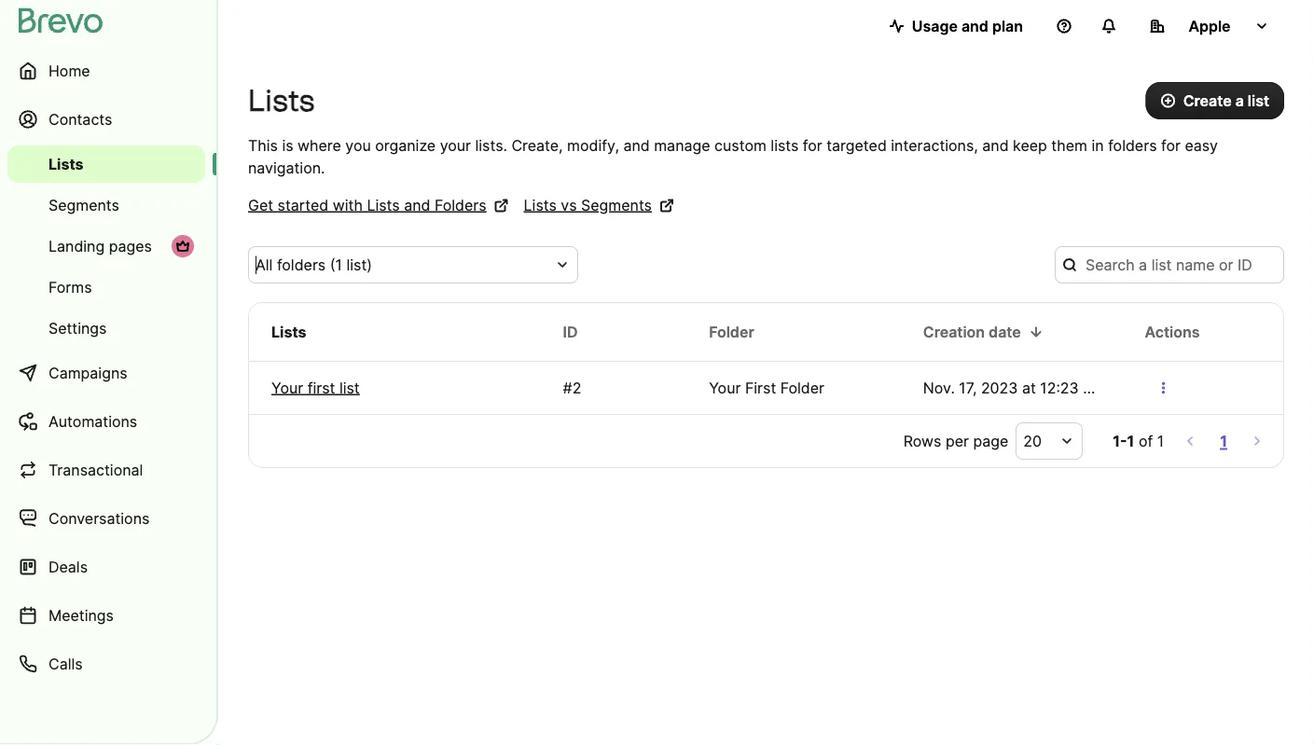 Task type: locate. For each thing, give the bounding box(es) containing it.
list for create a list
[[1248, 91, 1270, 110]]

of
[[1139, 432, 1153, 450]]

your first list link
[[271, 377, 518, 399]]

0 horizontal spatial 1
[[1128, 432, 1135, 450]]

0 horizontal spatial for
[[803, 136, 823, 154]]

list inside button
[[1248, 91, 1270, 110]]

lists up is
[[248, 83, 315, 118]]

1 vertical spatial folders
[[277, 256, 326, 274]]

list right first
[[340, 379, 360, 397]]

1 your from the left
[[271, 379, 303, 397]]

your first folder
[[709, 379, 825, 397]]

your for your first list
[[271, 379, 303, 397]]

lists down contacts
[[49, 155, 84, 173]]

home
[[49, 62, 90, 80]]

manage
[[654, 136, 711, 154]]

1 horizontal spatial your
[[709, 379, 741, 397]]

segments up landing
[[49, 196, 119, 214]]

for
[[803, 136, 823, 154], [1162, 136, 1181, 154]]

nov.
[[923, 379, 955, 397]]

first
[[308, 379, 335, 397]]

your left first
[[271, 379, 303, 397]]

0 horizontal spatial folder
[[709, 323, 755, 341]]

1 vertical spatial folder
[[781, 379, 825, 397]]

vs
[[561, 196, 577, 214]]

contacts
[[49, 110, 112, 128]]

folder
[[709, 323, 755, 341], [781, 379, 825, 397]]

nov. 17, 2023 at 12:23 pm
[[923, 379, 1106, 397]]

your left 'first' on the right bottom of the page
[[709, 379, 741, 397]]

your
[[271, 379, 303, 397], [709, 379, 741, 397]]

apple button
[[1135, 7, 1285, 45]]

1 horizontal spatial folders
[[1109, 136, 1157, 154]]

0 horizontal spatial segments
[[49, 196, 119, 214]]

in
[[1092, 136, 1104, 154]]

list right a
[[1248, 91, 1270, 110]]

forms link
[[7, 269, 205, 306]]

2 segments from the left
[[581, 196, 652, 214]]

None field
[[256, 254, 549, 276]]

create a list
[[1184, 91, 1270, 110]]

segments right vs
[[581, 196, 652, 214]]

this
[[248, 136, 278, 154]]

and right modify,
[[624, 136, 650, 154]]

for left easy
[[1162, 136, 1181, 154]]

automations link
[[7, 399, 205, 444]]

easy
[[1185, 136, 1218, 154]]

0 vertical spatial folders
[[1109, 136, 1157, 154]]

1 inside button
[[1220, 432, 1228, 450]]

custom
[[715, 136, 767, 154]]

page
[[973, 432, 1009, 450]]

# 2
[[563, 379, 582, 397]]

your first list
[[271, 379, 360, 397]]

rows
[[904, 432, 942, 450]]

1 horizontal spatial 1
[[1158, 432, 1164, 450]]

lists.
[[475, 136, 507, 154]]

17,
[[959, 379, 977, 397]]

2 1 from the left
[[1158, 432, 1164, 450]]

deals
[[49, 558, 88, 576]]

creation
[[923, 323, 985, 341]]

0 vertical spatial list
[[1248, 91, 1270, 110]]

folders inside this is where you organize your lists. create, modify, and manage custom lists for targeted interactions, and keep them in folders for easy navigation.
[[1109, 136, 1157, 154]]

apple
[[1189, 17, 1231, 35]]

1 button
[[1217, 428, 1232, 454]]

rows per page
[[904, 432, 1009, 450]]

0 horizontal spatial list
[[340, 379, 360, 397]]

your for your first folder
[[709, 379, 741, 397]]

campaigns
[[49, 364, 127, 382]]

folders left (1
[[277, 256, 326, 274]]

(1
[[330, 256, 342, 274]]

lists vs segments link
[[524, 194, 674, 216]]

folder right 'first' on the right bottom of the page
[[781, 379, 825, 397]]

3 1 from the left
[[1220, 432, 1228, 450]]

0 vertical spatial folder
[[709, 323, 755, 341]]

you
[[345, 136, 371, 154]]

create a list button
[[1146, 82, 1285, 119]]

usage
[[912, 17, 958, 35]]

started
[[278, 196, 329, 214]]

targeted
[[827, 136, 887, 154]]

organize
[[375, 136, 436, 154]]

lists vs segments
[[524, 196, 652, 214]]

1 1 from the left
[[1128, 432, 1135, 450]]

1 horizontal spatial segments
[[581, 196, 652, 214]]

1 horizontal spatial for
[[1162, 136, 1181, 154]]

1 horizontal spatial list
[[1248, 91, 1270, 110]]

0 horizontal spatial folders
[[277, 256, 326, 274]]

folder up 'first' on the right bottom of the page
[[709, 323, 755, 341]]

all
[[256, 256, 273, 274]]

and left plan
[[962, 17, 989, 35]]

1 vertical spatial list
[[340, 379, 360, 397]]

creation date
[[923, 323, 1021, 341]]

1 horizontal spatial folder
[[781, 379, 825, 397]]

0 horizontal spatial your
[[271, 379, 303, 397]]

12:23
[[1041, 379, 1079, 397]]

and
[[962, 17, 989, 35], [624, 136, 650, 154], [983, 136, 1009, 154], [404, 196, 431, 214]]

2 your from the left
[[709, 379, 741, 397]]

folders right the in
[[1109, 136, 1157, 154]]

segments
[[49, 196, 119, 214], [581, 196, 652, 214]]

at
[[1022, 379, 1036, 397]]

for right lists
[[803, 136, 823, 154]]

2 horizontal spatial 1
[[1220, 432, 1228, 450]]

transactional link
[[7, 448, 205, 493]]

lists
[[248, 83, 315, 118], [49, 155, 84, 173], [367, 196, 400, 214], [524, 196, 557, 214], [271, 323, 306, 341]]

1
[[1128, 432, 1135, 450], [1158, 432, 1164, 450], [1220, 432, 1228, 450]]

list
[[1248, 91, 1270, 110], [340, 379, 360, 397]]

deals link
[[7, 545, 205, 590]]



Task type: describe. For each thing, give the bounding box(es) containing it.
20 button
[[1016, 423, 1083, 460]]

navigation.
[[248, 159, 325, 177]]

create
[[1184, 91, 1232, 110]]

segments link
[[7, 187, 205, 224]]

a
[[1236, 91, 1244, 110]]

id
[[563, 323, 578, 341]]

lists
[[771, 136, 799, 154]]

pages
[[109, 237, 152, 255]]

them
[[1052, 136, 1088, 154]]

left___rvooi image
[[175, 239, 190, 254]]

automations
[[49, 412, 137, 431]]

get started with lists and folders link
[[248, 194, 509, 216]]

calls link
[[7, 642, 205, 687]]

conversations
[[49, 509, 150, 528]]

lists link
[[7, 146, 205, 183]]

settings
[[49, 319, 107, 337]]

and left keep on the top
[[983, 136, 1009, 154]]

lists left vs
[[524, 196, 557, 214]]

plan
[[993, 17, 1023, 35]]

none field inside all folders (1 list) popup button
[[256, 254, 549, 276]]

pm
[[1083, 379, 1106, 397]]

meetings
[[49, 606, 114, 625]]

conversations link
[[7, 496, 205, 541]]

forms
[[49, 278, 92, 296]]

all folders (1 list) button
[[248, 246, 578, 284]]

#
[[563, 379, 573, 397]]

lists right "with" in the top left of the page
[[367, 196, 400, 214]]

per
[[946, 432, 969, 450]]

contacts link
[[7, 97, 205, 142]]

folders inside popup button
[[277, 256, 326, 274]]

home link
[[7, 49, 205, 93]]

this is where you organize your lists. create, modify, and manage custom lists for targeted interactions, and keep them in folders for easy navigation.
[[248, 136, 1218, 177]]

interactions,
[[891, 136, 978, 154]]

create,
[[512, 136, 563, 154]]

1-
[[1113, 432, 1128, 450]]

with
[[333, 196, 363, 214]]

modify,
[[567, 136, 619, 154]]

list for your first list
[[340, 379, 360, 397]]

date
[[989, 323, 1021, 341]]

landing
[[49, 237, 105, 255]]

calls
[[49, 655, 83, 673]]

usage and plan button
[[875, 7, 1038, 45]]

keep
[[1013, 136, 1048, 154]]

1 segments from the left
[[49, 196, 119, 214]]

transactional
[[49, 461, 143, 479]]

lists up your first list on the bottom of the page
[[271, 323, 306, 341]]

Search a list name or ID search field
[[1055, 246, 1285, 284]]

get
[[248, 196, 273, 214]]

20
[[1024, 432, 1042, 450]]

2
[[573, 379, 582, 397]]

folders
[[435, 196, 487, 214]]

list)
[[347, 256, 372, 274]]

usage and plan
[[912, 17, 1023, 35]]

where
[[298, 136, 341, 154]]

and inside button
[[962, 17, 989, 35]]

settings link
[[7, 310, 205, 347]]

landing pages link
[[7, 228, 205, 265]]

2023
[[981, 379, 1018, 397]]

is
[[282, 136, 293, 154]]

first
[[745, 379, 776, 397]]

1-1 of 1
[[1113, 432, 1164, 450]]

and left folders
[[404, 196, 431, 214]]

meetings link
[[7, 593, 205, 638]]

all folders (1 list)
[[256, 256, 372, 274]]

actions
[[1145, 323, 1200, 341]]

landing pages
[[49, 237, 152, 255]]

get started with lists and folders
[[248, 196, 487, 214]]

your
[[440, 136, 471, 154]]

2 for from the left
[[1162, 136, 1181, 154]]

campaigns link
[[7, 351, 205, 396]]

1 for from the left
[[803, 136, 823, 154]]



Task type: vqa. For each thing, say whether or not it's contained in the screenshot.
Your to the left
yes



